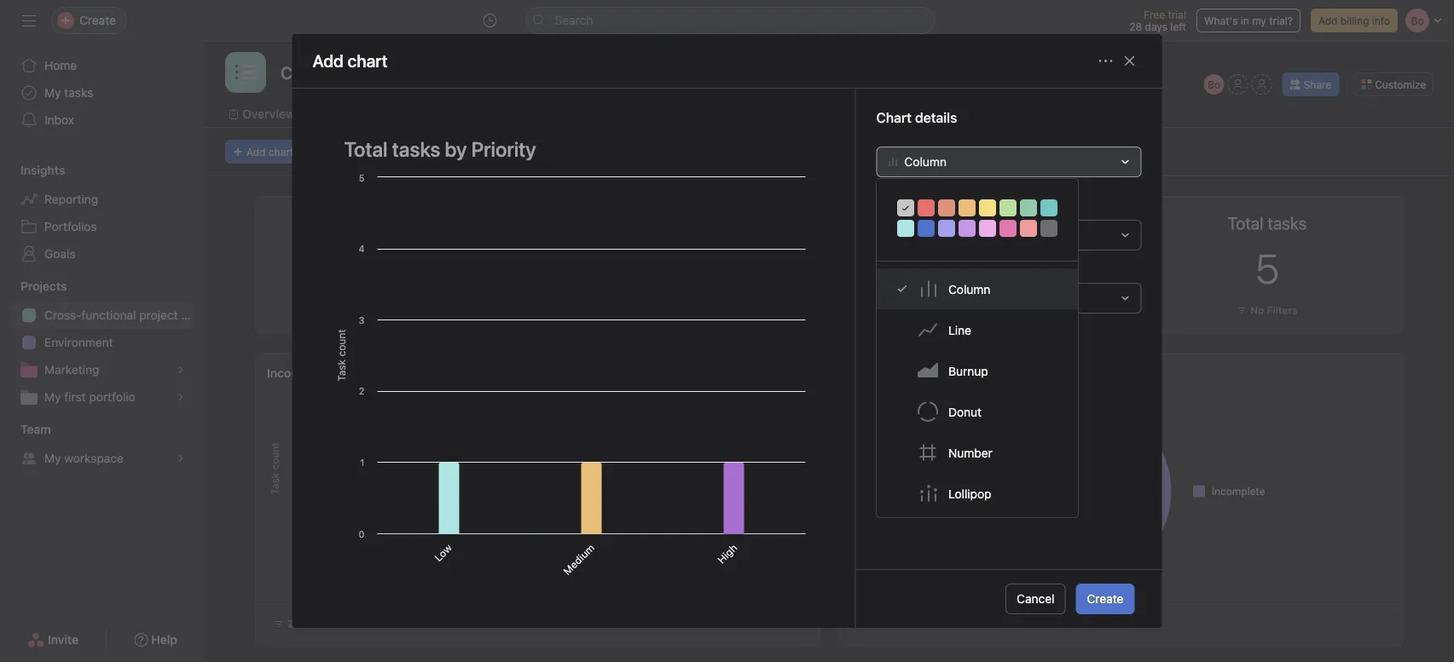 Task type: locate. For each thing, give the bounding box(es) containing it.
messages
[[821, 107, 878, 121]]

days
[[1145, 20, 1168, 32]]

projects
[[20, 279, 67, 293]]

home
[[44, 58, 77, 72]]

my for my tasks
[[44, 86, 61, 100]]

0 vertical spatial 1 filter button
[[948, 302, 1003, 319]]

what's in my trial? button
[[1197, 9, 1301, 32]]

column down 'chart details'
[[904, 155, 947, 169]]

create button
[[1076, 584, 1135, 615]]

1 horizontal spatial tasks
[[333, 366, 363, 380]]

team
[[20, 423, 51, 437]]

overview
[[242, 107, 295, 121]]

1 vertical spatial 1 filter
[[871, 618, 904, 630]]

2 filters
[[287, 618, 327, 630]]

1 vertical spatial filter
[[879, 618, 904, 630]]

my inside teams element
[[44, 452, 61, 466]]

close image
[[1123, 54, 1136, 68]]

0 horizontal spatial incomplete
[[267, 366, 330, 380]]

None text field
[[276, 57, 508, 88]]

my down team
[[44, 452, 61, 466]]

2 vertical spatial filters
[[297, 618, 327, 630]]

1
[[383, 244, 400, 293], [967, 244, 984, 293], [966, 304, 971, 316], [871, 618, 876, 630]]

0 horizontal spatial 1 button
[[383, 244, 400, 293]]

0 horizontal spatial filter
[[879, 618, 904, 630]]

my left first
[[44, 390, 61, 404]]

my inside projects element
[[44, 390, 61, 404]]

files
[[912, 107, 938, 121]]

search list box
[[526, 7, 935, 34]]

search button
[[526, 7, 935, 34]]

1 horizontal spatial 1 button
[[967, 244, 984, 293]]

add inside add billing info button
[[1318, 14, 1338, 26]]

column link
[[877, 269, 1078, 310]]

in
[[1241, 14, 1249, 26]]

1 vertical spatial add
[[246, 146, 266, 158]]

total
[[851, 366, 878, 380]]

number
[[948, 446, 993, 460]]

files link
[[898, 105, 938, 124]]

tasks for incomplete
[[333, 366, 363, 380]]

1 horizontal spatial filters
[[876, 341, 915, 358]]

insights element
[[0, 155, 205, 271]]

my
[[44, 86, 61, 100], [44, 390, 61, 404], [44, 452, 61, 466]]

0 horizontal spatial 1 filter button
[[850, 612, 912, 636]]

filters right the 2
[[297, 618, 327, 630]]

column inside dropdown button
[[904, 155, 947, 169]]

my tasks
[[44, 86, 93, 100]]

donut
[[948, 405, 982, 419]]

filter
[[973, 304, 999, 316], [879, 618, 904, 630]]

hide sidebar image
[[22, 14, 36, 27]]

1 filter
[[966, 304, 999, 316], [871, 618, 904, 630]]

1 horizontal spatial 1 filter button
[[948, 302, 1003, 319]]

tasks for total
[[881, 366, 911, 380]]

3 my from the top
[[44, 452, 61, 466]]

2 1 button from the left
[[967, 244, 984, 293]]

2 horizontal spatial tasks
[[881, 366, 911, 380]]

1 vertical spatial filters
[[876, 341, 915, 358]]

tasks left by section
[[333, 366, 363, 380]]

0 vertical spatial my
[[44, 86, 61, 100]]

list image
[[235, 62, 256, 83]]

cross-functional project plan
[[44, 308, 205, 322]]

0 horizontal spatial 1 filter
[[871, 618, 904, 630]]

column button
[[876, 147, 1142, 177]]

add left chart
[[246, 146, 266, 158]]

team button
[[0, 421, 51, 438]]

1 filter for overdue tasks
[[966, 304, 999, 316]]

tasks down 'home'
[[64, 86, 93, 100]]

teams element
[[0, 414, 205, 476]]

axis down x-axis
[[889, 263, 911, 277]]

my
[[1252, 14, 1266, 26]]

search
[[555, 13, 593, 27]]

low
[[432, 542, 454, 564]]

incomplete for incomplete
[[1212, 486, 1265, 498]]

add billing info
[[1318, 14, 1390, 26]]

1 vertical spatial axis
[[889, 263, 911, 277]]

filter for total tasks by completion status
[[879, 618, 904, 630]]

invite
[[48, 633, 79, 647]]

5 button
[[1255, 244, 1279, 293]]

1 horizontal spatial add
[[1318, 14, 1338, 26]]

add inside add chart button
[[246, 146, 266, 158]]

1 vertical spatial incomplete
[[1212, 486, 1265, 498]]

filters for total tasks
[[1267, 304, 1298, 316]]

0 vertical spatial filters
[[1267, 304, 1298, 316]]

free trial 28 days left
[[1129, 9, 1186, 32]]

trial
[[1168, 9, 1186, 20]]

2 my from the top
[[44, 390, 61, 404]]

add left 'billing'
[[1318, 14, 1338, 26]]

burnup link
[[877, 351, 1078, 391]]

1 vertical spatial column
[[948, 282, 991, 296]]

tasks left by
[[881, 366, 911, 380]]

tasks
[[64, 86, 93, 100], [333, 366, 363, 380], [881, 366, 911, 380]]

completion status
[[931, 366, 1033, 380]]

overview link
[[229, 105, 295, 124]]

1 button
[[383, 244, 400, 293], [967, 244, 984, 293]]

1 my from the top
[[44, 86, 61, 100]]

2 axis from the top
[[889, 263, 911, 277]]

0 vertical spatial incomplete
[[267, 366, 330, 380]]

portfolio
[[89, 390, 135, 404]]

axis
[[889, 200, 912, 214], [889, 263, 911, 277]]

portfolios link
[[10, 213, 194, 241]]

to do
[[411, 546, 438, 573]]

functional
[[81, 308, 136, 322]]

1 horizontal spatial column
[[948, 282, 991, 296]]

add for add billing info
[[1318, 14, 1338, 26]]

1 horizontal spatial incomplete
[[1212, 486, 1265, 498]]

0 vertical spatial column
[[904, 155, 947, 169]]

0 vertical spatial filter
[[973, 304, 999, 316]]

line
[[948, 323, 971, 337]]

0 vertical spatial add
[[1318, 14, 1338, 26]]

1 horizontal spatial 1 filter
[[966, 304, 999, 316]]

2 filters button
[[266, 612, 335, 636]]

y-axis
[[876, 263, 911, 277]]

total tasks by completion status
[[851, 366, 1033, 380]]

lollipop link
[[877, 473, 1078, 514]]

0 vertical spatial 1 filter
[[966, 304, 999, 316]]

marketing
[[44, 363, 99, 377]]

0 horizontal spatial tasks
[[64, 86, 93, 100]]

0 horizontal spatial add
[[246, 146, 266, 158]]

2 vertical spatial my
[[44, 452, 61, 466]]

1 filter button
[[948, 302, 1003, 319], [850, 612, 912, 636]]

project
[[139, 308, 178, 322]]

my inside global element
[[44, 86, 61, 100]]

0 horizontal spatial column
[[904, 155, 947, 169]]

reporting
[[44, 192, 98, 206]]

my up inbox
[[44, 86, 61, 100]]

1 vertical spatial my
[[44, 390, 61, 404]]

filters up by
[[876, 341, 915, 358]]

tasks inside global element
[[64, 86, 93, 100]]

filters for incomplete tasks by section
[[297, 618, 327, 630]]

incomplete tasks by section
[[267, 366, 424, 380]]

2 horizontal spatial filters
[[1267, 304, 1298, 316]]

chart details
[[876, 109, 957, 126]]

reporting link
[[10, 186, 194, 213]]

cross-functional project plan link
[[10, 302, 205, 329]]

0 vertical spatial axis
[[889, 200, 912, 214]]

overdue tasks
[[922, 213, 1029, 233]]

0 horizontal spatial filters
[[297, 618, 327, 630]]

filters right no
[[1267, 304, 1298, 316]]

1 axis from the top
[[889, 200, 912, 214]]

my workspace link
[[10, 445, 194, 472]]

first
[[64, 390, 86, 404]]

axis up "y-axis"
[[889, 200, 912, 214]]

1 horizontal spatial filter
[[973, 304, 999, 316]]

1 vertical spatial 1 filter button
[[850, 612, 912, 636]]

column up line link
[[948, 282, 991, 296]]

column
[[904, 155, 947, 169], [948, 282, 991, 296]]

to
[[411, 556, 428, 573]]

add chart button
[[225, 140, 301, 164]]



Task type: describe. For each thing, give the bounding box(es) containing it.
x-
[[876, 200, 889, 214]]

my first portfolio link
[[10, 384, 194, 411]]

2
[[287, 618, 294, 630]]

inbox link
[[10, 107, 194, 134]]

5
[[1255, 244, 1279, 293]]

do
[[421, 546, 438, 563]]

home link
[[10, 52, 194, 79]]

marketing link
[[10, 356, 194, 384]]

total tasks
[[1228, 213, 1307, 233]]

my tasks link
[[10, 79, 194, 107]]

axis for x-
[[889, 200, 912, 214]]

1 1 button from the left
[[383, 244, 400, 293]]

x-axis
[[876, 200, 912, 214]]

my for my workspace
[[44, 452, 61, 466]]

environment link
[[10, 329, 194, 356]]

insights button
[[0, 162, 65, 179]]

medium
[[561, 542, 597, 578]]

donut link
[[877, 391, 1078, 432]]

workspace
[[64, 452, 124, 466]]

my for my first portfolio
[[44, 390, 61, 404]]

cancel button
[[1006, 584, 1066, 615]]

line link
[[877, 310, 1078, 351]]

Total tasks by Priority text field
[[333, 129, 814, 169]]

add chart
[[313, 51, 388, 71]]

insights
[[20, 163, 65, 177]]

high
[[715, 542, 739, 566]]

add for add chart
[[246, 146, 266, 158]]

28
[[1129, 20, 1142, 32]]

by section
[[366, 366, 424, 380]]

1 filter button for total tasks by completion status
[[850, 612, 912, 636]]

4 button
[[671, 244, 696, 293]]

add billing info button
[[1311, 9, 1398, 32]]

share button
[[1282, 72, 1339, 96]]

y-
[[876, 263, 889, 277]]

projects button
[[0, 278, 67, 295]]

number link
[[877, 432, 1078, 473]]

1 filter button for overdue tasks
[[948, 302, 1003, 319]]

global element
[[0, 42, 205, 144]]

bo button
[[1204, 74, 1224, 95]]

chart
[[269, 146, 294, 158]]

portfolios
[[44, 220, 97, 234]]

goals link
[[10, 241, 194, 268]]

create
[[1087, 592, 1124, 606]]

my workspace
[[44, 452, 124, 466]]

lollipop
[[948, 487, 992, 501]]

messages link
[[807, 105, 878, 124]]

bo
[[1208, 78, 1221, 90]]

trial?
[[1269, 14, 1293, 26]]

burnup
[[948, 364, 988, 378]]

goals
[[44, 247, 76, 261]]

cancel
[[1017, 592, 1055, 606]]

left
[[1170, 20, 1186, 32]]

1 filter for total tasks by completion status
[[871, 618, 904, 630]]

what's
[[1204, 14, 1238, 26]]

inbox
[[44, 113, 74, 127]]

invite button
[[16, 625, 90, 656]]

cross-
[[44, 308, 81, 322]]

incomplete for incomplete tasks by section
[[267, 366, 330, 380]]

no filters button
[[1232, 302, 1302, 319]]

plan
[[181, 308, 205, 322]]

info
[[1372, 14, 1390, 26]]

tasks for my
[[64, 86, 93, 100]]

share
[[1304, 78, 1332, 90]]

add chart
[[246, 146, 294, 158]]

no filters
[[1250, 304, 1298, 316]]

more actions image
[[1099, 54, 1113, 68]]

projects element
[[0, 271, 205, 414]]

free
[[1144, 9, 1165, 20]]

by
[[915, 366, 928, 380]]

filter for overdue tasks
[[973, 304, 999, 316]]

my first portfolio
[[44, 390, 135, 404]]

axis for y-
[[889, 263, 911, 277]]

no
[[1250, 304, 1264, 316]]



Task type: vqa. For each thing, say whether or not it's contained in the screenshot.
New insights image
no



